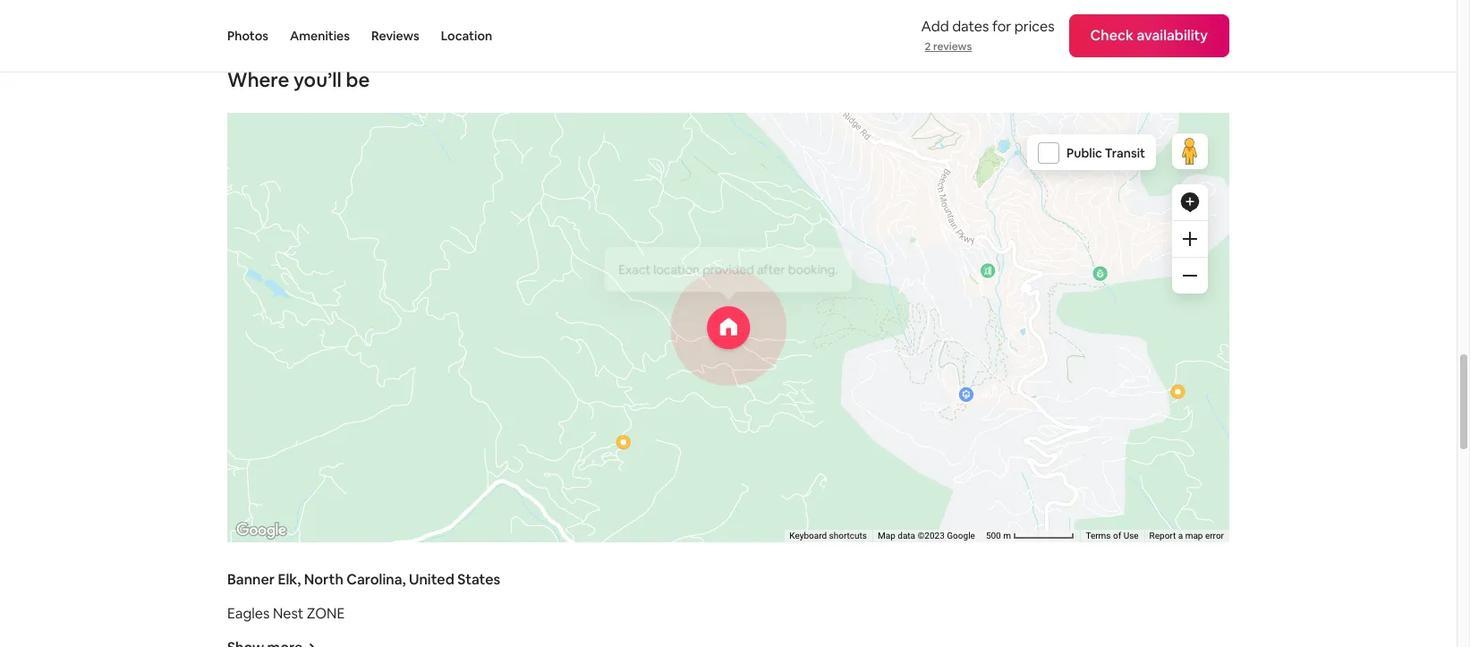 Task type: locate. For each thing, give the bounding box(es) containing it.
check availability button
[[1069, 14, 1230, 57]]

eagles nest zone
[[227, 604, 345, 623]]

prices
[[1015, 17, 1055, 36]]

photos button
[[227, 0, 268, 72]]

zoom out image
[[1183, 268, 1198, 283]]

reviews
[[933, 39, 972, 54]]

your stay location, map pin image
[[707, 306, 750, 349]]

carolina,
[[347, 570, 406, 589]]

shortcuts
[[829, 531, 867, 540]]

500 m button
[[981, 530, 1081, 542]]

m
[[1003, 531, 1011, 540]]

location
[[441, 28, 492, 44]]

location button
[[441, 0, 492, 72]]

elk,
[[278, 570, 301, 589]]

be
[[346, 67, 370, 92]]

banner
[[227, 570, 275, 589]]

500 m
[[986, 531, 1014, 540]]

public transit
[[1067, 145, 1146, 161]]

public
[[1067, 145, 1103, 161]]

use
[[1124, 531, 1139, 540]]

map
[[878, 531, 896, 540]]

500
[[986, 531, 1001, 540]]

add dates for prices 2 reviews
[[922, 17, 1055, 54]]

keyboard shortcuts button
[[790, 530, 867, 542]]

©2023
[[918, 531, 945, 540]]

error
[[1206, 531, 1224, 540]]

of
[[1113, 531, 1122, 540]]

north
[[304, 570, 343, 589]]

check
[[1091, 26, 1134, 45]]

add
[[922, 17, 949, 36]]

you'll
[[294, 67, 342, 92]]

for
[[992, 17, 1012, 36]]

report a map error
[[1150, 531, 1224, 540]]

amenities
[[290, 28, 350, 44]]

google
[[947, 531, 975, 540]]

list item
[[729, 0, 1152, 17]]

banner elk, north carolina, united states
[[227, 570, 500, 589]]

where
[[227, 67, 289, 92]]

report
[[1150, 531, 1176, 540]]

map
[[1186, 531, 1203, 540]]

zoom in image
[[1183, 232, 1198, 246]]

reviews button
[[371, 0, 420, 72]]

eagles
[[227, 604, 270, 623]]



Task type: describe. For each thing, give the bounding box(es) containing it.
where you'll be
[[227, 67, 370, 92]]

terms of use
[[1086, 531, 1139, 540]]

google image
[[232, 519, 291, 542]]

amenities button
[[290, 0, 350, 72]]

terms
[[1086, 531, 1111, 540]]

2
[[925, 39, 931, 54]]

nest
[[273, 604, 304, 623]]

add a place to the map image
[[1180, 191, 1201, 213]]

united
[[409, 570, 455, 589]]

terms of use link
[[1086, 531, 1139, 540]]

photos
[[227, 28, 268, 44]]

drag pegman onto the map to open street view image
[[1172, 133, 1208, 169]]

report a map error link
[[1150, 531, 1224, 540]]

zone
[[307, 604, 345, 623]]

availability
[[1137, 26, 1208, 45]]

dates
[[952, 17, 989, 36]]

transit
[[1105, 145, 1146, 161]]

keyboard shortcuts
[[790, 531, 867, 540]]

data
[[898, 531, 916, 540]]

reviews
[[371, 28, 420, 44]]

states
[[458, 570, 500, 589]]

check availability
[[1091, 26, 1208, 45]]

google map
showing 5 points of interest. region
[[154, 95, 1300, 553]]

map data ©2023 google
[[878, 531, 975, 540]]

2 reviews button
[[925, 39, 972, 54]]

a
[[1178, 531, 1183, 540]]

keyboard
[[790, 531, 827, 540]]



Task type: vqa. For each thing, say whether or not it's contained in the screenshot.
4th – from the right
no



